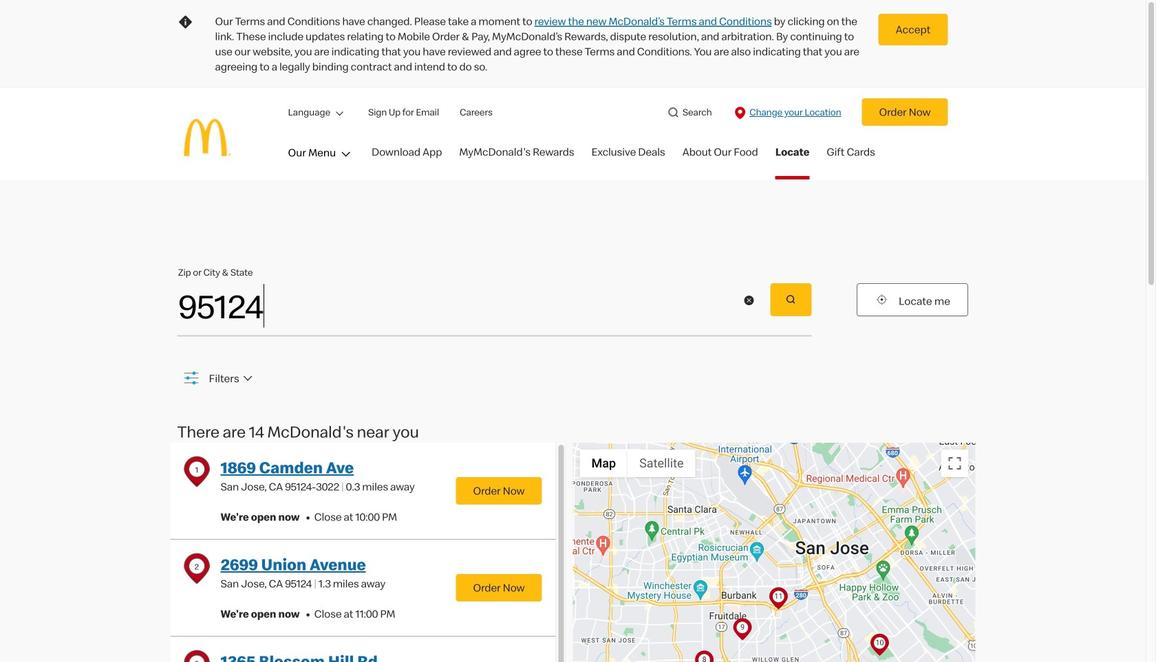 Task type: vqa. For each thing, say whether or not it's contained in the screenshot.
middle Arrow Down image
yes



Task type: locate. For each thing, give the bounding box(es) containing it.
0 vertical spatial arrow down image
[[332, 107, 343, 116]]

None search field
[[177, 266, 969, 421]]

secondary element
[[284, 98, 976, 126]]

arrow down image inside secondary element
[[332, 107, 343, 116]]

arrow down image
[[332, 107, 343, 116], [338, 152, 350, 157]]

menu bar
[[580, 450, 695, 478]]

None text field
[[177, 284, 728, 329]]



Task type: describe. For each thing, give the bounding box(es) containing it.
search image
[[785, 296, 797, 305]]

google region
[[573, 443, 976, 663]]

information image
[[177, 14, 194, 30]]

mcdonald's home image
[[170, 100, 245, 175]]

1 vertical spatial arrow down image
[[338, 152, 350, 157]]

arrow down image
[[243, 376, 252, 381]]

search image
[[666, 106, 681, 120]]

location image
[[733, 106, 748, 121]]



